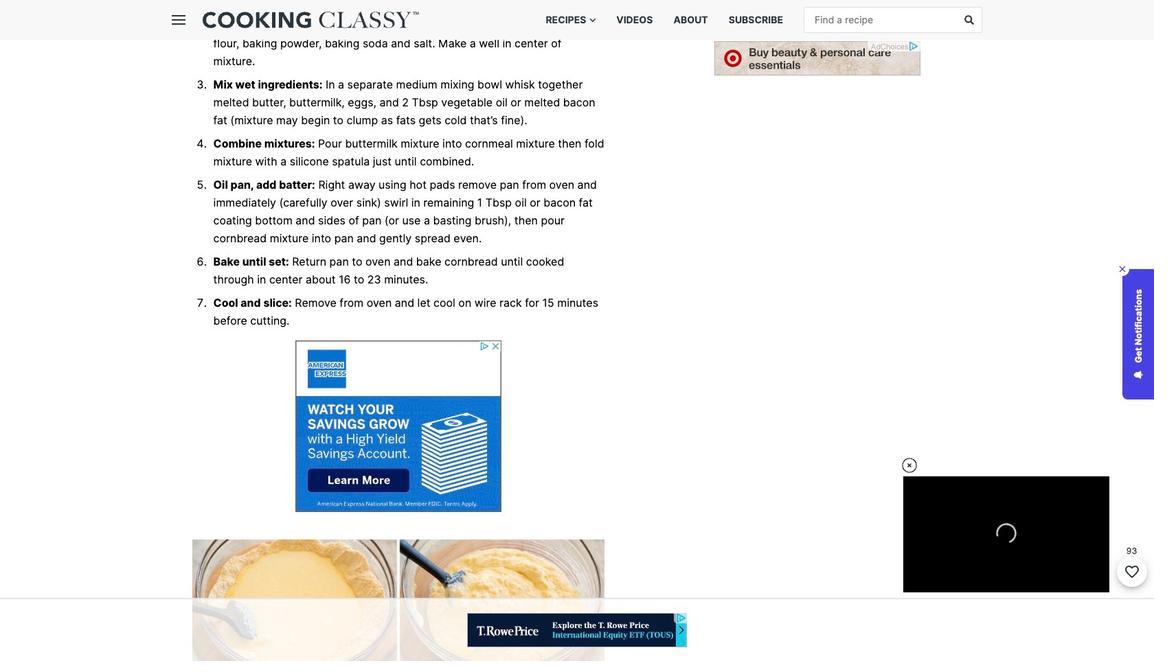 Task type: describe. For each thing, give the bounding box(es) containing it.
2 vertical spatial advertisement element
[[467, 614, 687, 648]]

Find a recipe text field
[[805, 8, 956, 32]]

video player application
[[904, 477, 1110, 593]]

baking cornbread in a skillet. image
[[192, 540, 605, 662]]



Task type: locate. For each thing, give the bounding box(es) containing it.
cooking classy image
[[203, 12, 419, 28]]

advertisement element
[[715, 41, 921, 76], [296, 341, 502, 513], [467, 614, 687, 648]]

0 vertical spatial advertisement element
[[715, 41, 921, 76]]

1 vertical spatial advertisement element
[[296, 341, 502, 513]]



Task type: vqa. For each thing, say whether or not it's contained in the screenshot.
Two servings of taco soup in white bowls over a white platter. IMAGE
no



